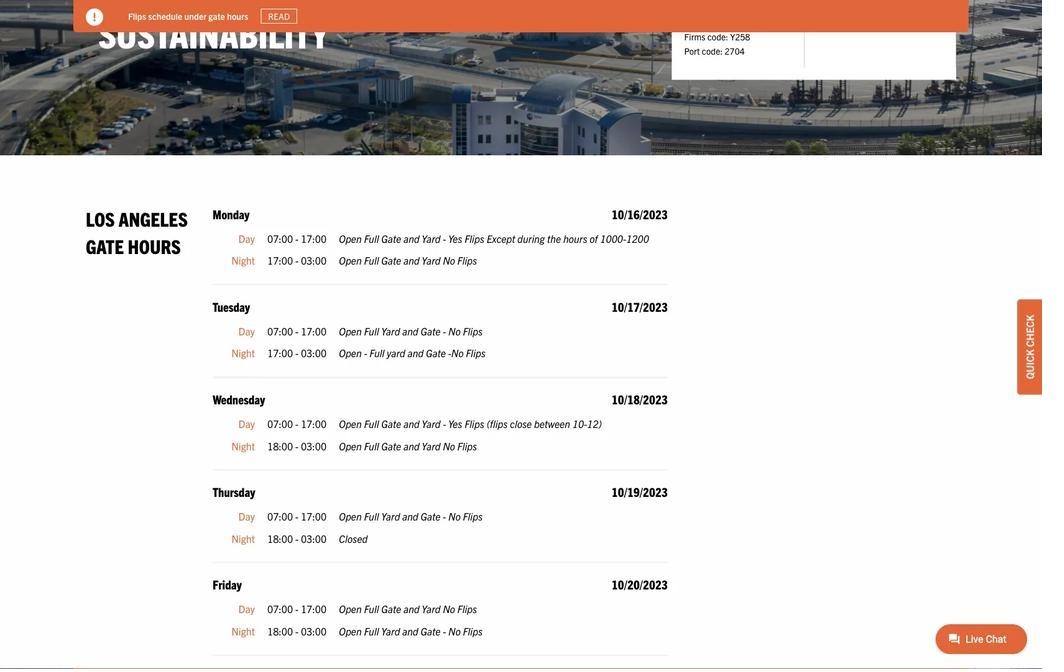 Task type: describe. For each thing, give the bounding box(es) containing it.
between
[[534, 418, 570, 430]]

thursday
[[213, 484, 255, 500]]

07:00 for friday
[[267, 603, 293, 616]]

18:00 - 03:00 for wednesday
[[267, 440, 327, 452]]

0 vertical spatial hours
[[227, 10, 248, 22]]

17:00 for monday
[[301, 232, 327, 245]]

night for tuesday
[[231, 347, 255, 360]]

los angeles gate hours
[[86, 206, 188, 258]]

flips schedule under gate hours
[[128, 10, 248, 22]]

firms
[[684, 31, 705, 42]]

07:00 for wednesday
[[267, 418, 293, 430]]

yes for 10/18/2023
[[448, 418, 462, 430]]

5 open from the top
[[339, 418, 362, 430]]

10/17/2023
[[612, 299, 668, 314]]

night for wednesday
[[231, 440, 255, 452]]

7 open from the top
[[339, 510, 362, 523]]

night for monday
[[231, 254, 255, 267]]

10/18/2023
[[612, 392, 668, 407]]

1000-
[[600, 232, 626, 245]]

10/16/2023
[[612, 206, 668, 222]]

quick check link
[[1017, 300, 1042, 395]]

10/19/2023
[[612, 484, 668, 500]]

1200
[[626, 232, 649, 245]]

2704
[[725, 45, 745, 56]]

open full gate and yard -  yes flips except during the hours of 1000-1200
[[339, 232, 649, 245]]

quick check
[[1024, 315, 1036, 380]]

6 open from the top
[[339, 440, 362, 452]]

check
[[1024, 315, 1036, 347]]

10-
[[573, 418, 587, 430]]

2 open from the top
[[339, 254, 362, 267]]

gate
[[209, 10, 225, 22]]

read
[[268, 11, 290, 22]]

friday
[[213, 577, 242, 593]]

angeles
[[119, 206, 188, 231]]

day for tuesday
[[239, 325, 255, 337]]

gate inside los angeles gate hours
[[86, 233, 124, 258]]

los
[[86, 206, 115, 231]]

y258
[[730, 31, 750, 42]]

wednesday
[[213, 392, 265, 407]]

close
[[510, 418, 532, 430]]

schedule
[[148, 10, 182, 22]]

4 open from the top
[[339, 347, 362, 360]]

read link
[[261, 9, 297, 24]]

closed
[[339, 533, 368, 545]]

the
[[547, 232, 561, 245]]

except
[[487, 232, 515, 245]]

under
[[184, 10, 207, 22]]

day for monday
[[239, 232, 255, 245]]

07:00 - 17:00 for tuesday
[[267, 325, 327, 337]]

17:00 for wednesday
[[301, 418, 327, 430]]

07:00 for tuesday
[[267, 325, 293, 337]]

17:00 for tuesday
[[301, 325, 327, 337]]

1 vertical spatial code:
[[702, 45, 723, 56]]

port
[[684, 45, 700, 56]]



Task type: locate. For each thing, give the bounding box(es) containing it.
1 horizontal spatial hours
[[563, 232, 587, 245]]

3 07:00 - 17:00 from the top
[[267, 418, 327, 430]]

(flips
[[487, 418, 508, 430]]

4 07:00 from the top
[[267, 510, 293, 523]]

tuesday
[[213, 299, 250, 314]]

9 open from the top
[[339, 625, 362, 638]]

open full gate and yard no flips for wednesday
[[339, 440, 477, 452]]

yard
[[422, 232, 441, 245], [422, 254, 441, 267], [381, 325, 400, 337], [422, 418, 441, 430], [422, 440, 441, 452], [381, 510, 400, 523], [422, 603, 441, 616], [381, 625, 400, 638]]

3 18:00 - 03:00 from the top
[[267, 625, 327, 638]]

1 yes from the top
[[448, 232, 462, 245]]

0 vertical spatial code:
[[707, 31, 728, 42]]

07:00
[[267, 232, 293, 245], [267, 325, 293, 337], [267, 418, 293, 430], [267, 510, 293, 523], [267, 603, 293, 616]]

1 vertical spatial open full yard and gate - no flips
[[339, 510, 483, 523]]

03:00
[[301, 254, 327, 267], [301, 347, 327, 360], [301, 440, 327, 452], [301, 533, 327, 545], [301, 625, 327, 638]]

1 vertical spatial 18:00
[[267, 533, 293, 545]]

17:00 - 03:00 for tuesday
[[267, 347, 327, 360]]

0 vertical spatial 18:00
[[267, 440, 293, 452]]

night down friday
[[231, 625, 255, 638]]

firms code:  y258 port code:  2704
[[684, 31, 750, 56]]

10/20/2023
[[612, 577, 668, 593]]

solid image
[[86, 8, 103, 26]]

18:00
[[267, 440, 293, 452], [267, 533, 293, 545], [267, 625, 293, 638]]

1 07:00 - 17:00 from the top
[[267, 232, 327, 245]]

of
[[590, 232, 598, 245]]

code: right port
[[702, 45, 723, 56]]

day
[[239, 232, 255, 245], [239, 325, 255, 337], [239, 418, 255, 430], [239, 510, 255, 523], [239, 603, 255, 616]]

2 open full gate and yard no flips from the top
[[339, 440, 477, 452]]

5 day from the top
[[239, 603, 255, 616]]

2 07:00 from the top
[[267, 325, 293, 337]]

hours
[[128, 233, 181, 258]]

day down friday
[[239, 603, 255, 616]]

quick
[[1024, 350, 1036, 380]]

flips
[[128, 10, 146, 22], [465, 232, 484, 245], [457, 254, 477, 267], [463, 325, 483, 337], [466, 347, 486, 360], [465, 418, 484, 430], [457, 440, 477, 452], [463, 510, 483, 523], [457, 603, 477, 616], [463, 625, 483, 638]]

1 03:00 from the top
[[301, 254, 327, 267]]

07:00 - 17:00 for monday
[[267, 232, 327, 245]]

open - full yard and gate -no flips
[[339, 347, 486, 360]]

1 18:00 from the top
[[267, 440, 293, 452]]

03:00 for wednesday
[[301, 440, 327, 452]]

hours left the of
[[563, 232, 587, 245]]

yard
[[387, 347, 405, 360]]

18:00 - 03:00 for friday
[[267, 625, 327, 638]]

1 vertical spatial hours
[[563, 232, 587, 245]]

night up 'wednesday'
[[231, 347, 255, 360]]

hours right the gate
[[227, 10, 248, 22]]

during
[[518, 232, 545, 245]]

2 yes from the top
[[448, 418, 462, 430]]

day down thursday on the bottom of the page
[[239, 510, 255, 523]]

8 open from the top
[[339, 603, 362, 616]]

3 day from the top
[[239, 418, 255, 430]]

0 vertical spatial yes
[[448, 232, 462, 245]]

2 17:00 - 03:00 from the top
[[267, 347, 327, 360]]

2 vertical spatial open full yard and gate - no flips
[[339, 625, 483, 638]]

03:00 for tuesday
[[301, 347, 327, 360]]

17:00 for friday
[[301, 603, 327, 616]]

gate
[[381, 232, 401, 245], [86, 233, 124, 258], [381, 254, 401, 267], [421, 325, 441, 337], [426, 347, 446, 360], [381, 418, 401, 430], [381, 440, 401, 452], [421, 510, 441, 523], [381, 603, 401, 616], [421, 625, 441, 638]]

3 open full gate and yard no flips from the top
[[339, 603, 477, 616]]

code:
[[707, 31, 728, 42], [702, 45, 723, 56]]

2 18:00 - 03:00 from the top
[[267, 533, 327, 545]]

2 vertical spatial open full gate and yard no flips
[[339, 603, 477, 616]]

night
[[231, 254, 255, 267], [231, 347, 255, 360], [231, 440, 255, 452], [231, 533, 255, 545], [231, 625, 255, 638]]

day down monday
[[239, 232, 255, 245]]

day for wednesday
[[239, 418, 255, 430]]

monday
[[213, 206, 250, 222]]

yes
[[448, 232, 462, 245], [448, 418, 462, 430]]

1 vertical spatial open full gate and yard no flips
[[339, 440, 477, 452]]

yes left except
[[448, 232, 462, 245]]

3 18:00 from the top
[[267, 625, 293, 638]]

18:00 for friday
[[267, 625, 293, 638]]

yes left the (flips
[[448, 418, 462, 430]]

0 vertical spatial open full gate and yard no flips
[[339, 254, 477, 267]]

open full yard and gate - no flips for thursday
[[339, 510, 483, 523]]

07:00 - 17:00 for friday
[[267, 603, 327, 616]]

17:00 - 03:00
[[267, 254, 327, 267], [267, 347, 327, 360]]

03:00 for friday
[[301, 625, 327, 638]]

1 18:00 - 03:00 from the top
[[267, 440, 327, 452]]

sustainability
[[98, 10, 329, 56]]

03:00 for monday
[[301, 254, 327, 267]]

07:00 - 17:00
[[267, 232, 327, 245], [267, 325, 327, 337], [267, 418, 327, 430], [267, 510, 327, 523], [267, 603, 327, 616]]

5 07:00 from the top
[[267, 603, 293, 616]]

day down 'wednesday'
[[239, 418, 255, 430]]

18:00 for thursday
[[267, 533, 293, 545]]

03:00 for thursday
[[301, 533, 327, 545]]

2 03:00 from the top
[[301, 347, 327, 360]]

4 night from the top
[[231, 533, 255, 545]]

yes for 10/16/2023
[[448, 232, 462, 245]]

2 18:00 from the top
[[267, 533, 293, 545]]

3 open full yard and gate - no flips from the top
[[339, 625, 483, 638]]

2 open full yard and gate - no flips from the top
[[339, 510, 483, 523]]

1 open from the top
[[339, 232, 362, 245]]

night down 'wednesday'
[[231, 440, 255, 452]]

0 horizontal spatial hours
[[227, 10, 248, 22]]

3 07:00 from the top
[[267, 418, 293, 430]]

1 vertical spatial 17:00 - 03:00
[[267, 347, 327, 360]]

1 night from the top
[[231, 254, 255, 267]]

0 vertical spatial 18:00 - 03:00
[[267, 440, 327, 452]]

4 07:00 - 17:00 from the top
[[267, 510, 327, 523]]

0 vertical spatial open full yard and gate - no flips
[[339, 325, 483, 337]]

code: up the 2704
[[707, 31, 728, 42]]

07:00 - 17:00 for thursday
[[267, 510, 327, 523]]

5 07:00 - 17:00 from the top
[[267, 603, 327, 616]]

full
[[364, 232, 379, 245], [364, 254, 379, 267], [364, 325, 379, 337], [370, 347, 385, 360], [364, 418, 379, 430], [364, 440, 379, 452], [364, 510, 379, 523], [364, 603, 379, 616], [364, 625, 379, 638]]

3 03:00 from the top
[[301, 440, 327, 452]]

open full gate and yard -  yes flips (flips close between 10-12)
[[339, 418, 602, 430]]

4 day from the top
[[239, 510, 255, 523]]

4 03:00 from the top
[[301, 533, 327, 545]]

3 night from the top
[[231, 440, 255, 452]]

hours
[[227, 10, 248, 22], [563, 232, 587, 245]]

open
[[339, 232, 362, 245], [339, 254, 362, 267], [339, 325, 362, 337], [339, 347, 362, 360], [339, 418, 362, 430], [339, 440, 362, 452], [339, 510, 362, 523], [339, 603, 362, 616], [339, 625, 362, 638]]

5 night from the top
[[231, 625, 255, 638]]

night up tuesday on the left top
[[231, 254, 255, 267]]

open full yard and gate - no flips
[[339, 325, 483, 337], [339, 510, 483, 523], [339, 625, 483, 638]]

2 vertical spatial 18:00 - 03:00
[[267, 625, 327, 638]]

-
[[295, 232, 299, 245], [443, 232, 446, 245], [295, 254, 299, 267], [295, 325, 299, 337], [443, 325, 446, 337], [295, 347, 299, 360], [364, 347, 367, 360], [448, 347, 451, 360], [295, 418, 299, 430], [443, 418, 446, 430], [295, 440, 299, 452], [295, 510, 299, 523], [443, 510, 446, 523], [295, 533, 299, 545], [295, 603, 299, 616], [295, 625, 299, 638], [443, 625, 446, 638]]

12)
[[587, 418, 602, 430]]

night for friday
[[231, 625, 255, 638]]

0 vertical spatial 17:00 - 03:00
[[267, 254, 327, 267]]

18:00 for wednesday
[[267, 440, 293, 452]]

5 03:00 from the top
[[301, 625, 327, 638]]

1 vertical spatial 18:00 - 03:00
[[267, 533, 327, 545]]

2 day from the top
[[239, 325, 255, 337]]

18:00 - 03:00 for thursday
[[267, 533, 327, 545]]

open full gate and yard no flips
[[339, 254, 477, 267], [339, 440, 477, 452], [339, 603, 477, 616]]

3 open from the top
[[339, 325, 362, 337]]

18:00 - 03:00
[[267, 440, 327, 452], [267, 533, 327, 545], [267, 625, 327, 638]]

1 07:00 from the top
[[267, 232, 293, 245]]

day for thursday
[[239, 510, 255, 523]]

07:00 for thursday
[[267, 510, 293, 523]]

1 open full gate and yard no flips from the top
[[339, 254, 477, 267]]

17:00 for thursday
[[301, 510, 327, 523]]

1 17:00 - 03:00 from the top
[[267, 254, 327, 267]]

no
[[443, 254, 455, 267], [448, 325, 461, 337], [451, 347, 464, 360], [443, 440, 455, 452], [448, 510, 461, 523], [443, 603, 455, 616], [448, 625, 461, 638]]

1 day from the top
[[239, 232, 255, 245]]

1 vertical spatial yes
[[448, 418, 462, 430]]

open full yard and gate - no flips for tuesday
[[339, 325, 483, 337]]

day for friday
[[239, 603, 255, 616]]

17:00
[[301, 232, 327, 245], [267, 254, 293, 267], [301, 325, 327, 337], [267, 347, 293, 360], [301, 418, 327, 430], [301, 510, 327, 523], [301, 603, 327, 616]]

07:00 for monday
[[267, 232, 293, 245]]

17:00 - 03:00 for monday
[[267, 254, 327, 267]]

2 07:00 - 17:00 from the top
[[267, 325, 327, 337]]

open full gate and yard no flips for monday
[[339, 254, 477, 267]]

night for thursday
[[231, 533, 255, 545]]

night down thursday on the bottom of the page
[[231, 533, 255, 545]]

07:00 - 17:00 for wednesday
[[267, 418, 327, 430]]

2 vertical spatial 18:00
[[267, 625, 293, 638]]

2 night from the top
[[231, 347, 255, 360]]

day down tuesday on the left top
[[239, 325, 255, 337]]

and
[[404, 232, 420, 245], [404, 254, 420, 267], [402, 325, 418, 337], [408, 347, 424, 360], [404, 418, 420, 430], [404, 440, 420, 452], [402, 510, 418, 523], [404, 603, 420, 616], [402, 625, 418, 638]]

1 open full yard and gate - no flips from the top
[[339, 325, 483, 337]]



Task type: vqa. For each thing, say whether or not it's contained in the screenshot.
the Address
no



